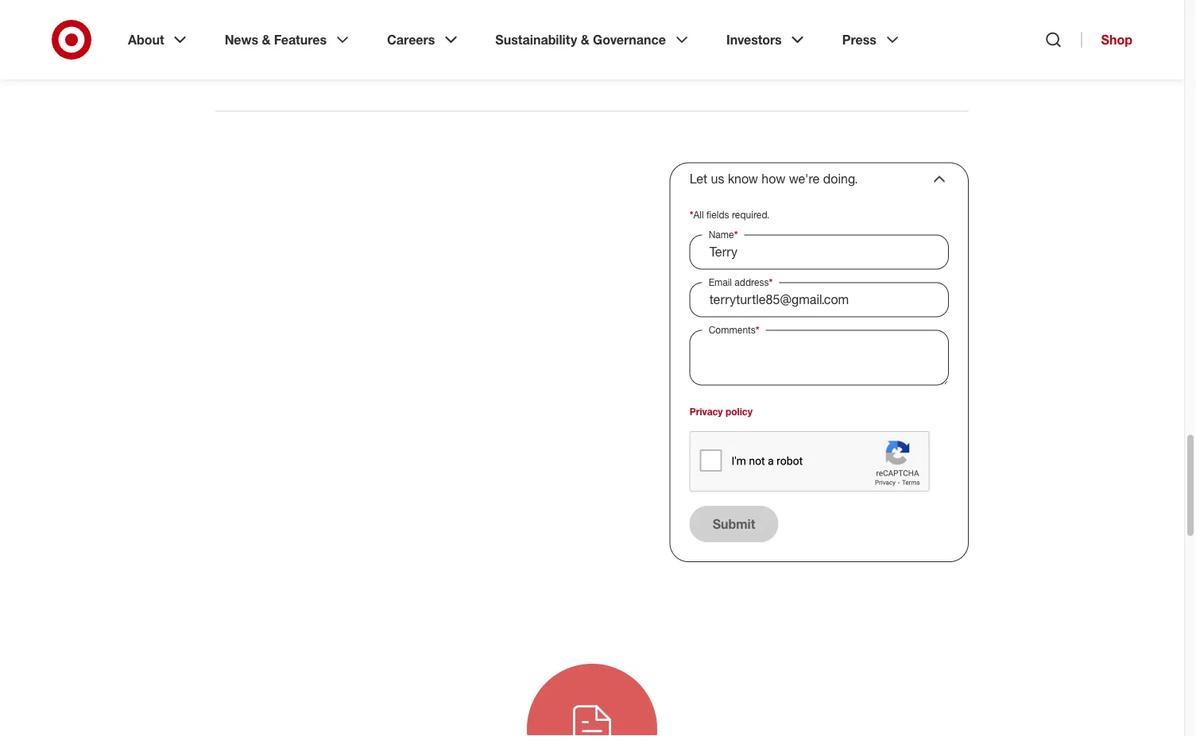 Task type: locate. For each thing, give the bounding box(es) containing it.
holiday
[[468, 40, 514, 56]]

features
[[274, 32, 327, 47]]

2 & from the left
[[581, 32, 589, 47]]

name
[[709, 229, 734, 241]]

sustainability & governance
[[495, 32, 666, 47]]

culture link
[[411, 40, 456, 56]]

sustainability & governance link
[[484, 19, 702, 60]]

supply chain
[[578, 40, 658, 56]]

stores
[[526, 40, 566, 56]]

&
[[262, 32, 271, 47], [581, 32, 589, 47]]

category
[[834, 35, 918, 58]]

all
[[693, 209, 704, 221]]

shop link
[[1081, 32, 1132, 48]]

supply
[[578, 40, 620, 56]]

privacy policy link
[[690, 406, 753, 418]]

name *
[[709, 229, 738, 241]]

required.
[[732, 209, 770, 221]]

fields
[[706, 209, 729, 221]]

team members link
[[671, 40, 764, 56]]

doing.
[[823, 171, 858, 187]]

1 & from the left
[[262, 32, 271, 47]]

governance
[[593, 32, 666, 47]]

0 horizontal spatial &
[[262, 32, 271, 47]]

sustainability
[[495, 32, 577, 47]]

members
[[707, 40, 764, 56]]

news & features link
[[213, 19, 363, 60]]

press link
[[831, 19, 913, 60]]

submit button
[[690, 506, 778, 543]]

team
[[671, 40, 703, 56]]

* down 'address'
[[756, 324, 760, 336]]

community
[[276, 40, 346, 56]]

holiday link
[[468, 40, 514, 56]]

comments
[[709, 324, 756, 336]]

None text field
[[690, 235, 949, 270], [690, 330, 949, 386], [690, 235, 949, 270], [690, 330, 949, 386]]

about
[[128, 32, 164, 47]]

None email field
[[690, 282, 949, 317]]

culture
[[411, 40, 456, 56]]

*
[[690, 209, 693, 221], [734, 229, 738, 241], [769, 277, 773, 288], [756, 324, 760, 336]]

1 horizontal spatial &
[[581, 32, 589, 47]]

stores link
[[526, 40, 566, 56]]

shop
[[1101, 32, 1132, 47]]

let
[[690, 171, 707, 187]]

chain
[[623, 40, 658, 56]]



Task type: vqa. For each thing, say whether or not it's contained in the screenshot.
policy at the bottom of the page
yes



Task type: describe. For each thing, give the bounding box(es) containing it.
email address *
[[709, 277, 773, 288]]

support
[[350, 40, 399, 56]]

submit
[[713, 517, 755, 532]]

we're
[[789, 171, 820, 187]]

how
[[762, 171, 785, 187]]

careers link
[[376, 19, 472, 60]]

know
[[728, 171, 758, 187]]

* all fields required.
[[690, 209, 770, 221]]

press
[[842, 32, 876, 47]]

* left fields
[[690, 209, 693, 221]]

careers
[[387, 32, 435, 47]]

privacy
[[690, 406, 723, 418]]

team members
[[671, 40, 764, 56]]

about link
[[117, 19, 201, 60]]

let us know how we're doing. button
[[690, 170, 949, 189]]

investors link
[[715, 19, 818, 60]]

& for governance
[[581, 32, 589, 47]]

investors
[[726, 32, 782, 47]]

policy
[[726, 406, 753, 418]]

community support link
[[276, 40, 399, 56]]

* right email
[[769, 277, 773, 288]]

us
[[711, 171, 724, 187]]

privacy policy
[[690, 406, 753, 418]]

tags
[[215, 35, 257, 58]]

community support
[[276, 40, 399, 56]]

comments *
[[709, 324, 760, 336]]

news & features
[[225, 32, 327, 47]]

let us know how we're doing.
[[690, 171, 858, 187]]

address
[[735, 277, 769, 288]]

news
[[225, 32, 258, 47]]

supply chain link
[[578, 40, 658, 56]]

email
[[709, 277, 732, 288]]

* down * all fields required.
[[734, 229, 738, 241]]

& for features
[[262, 32, 271, 47]]



